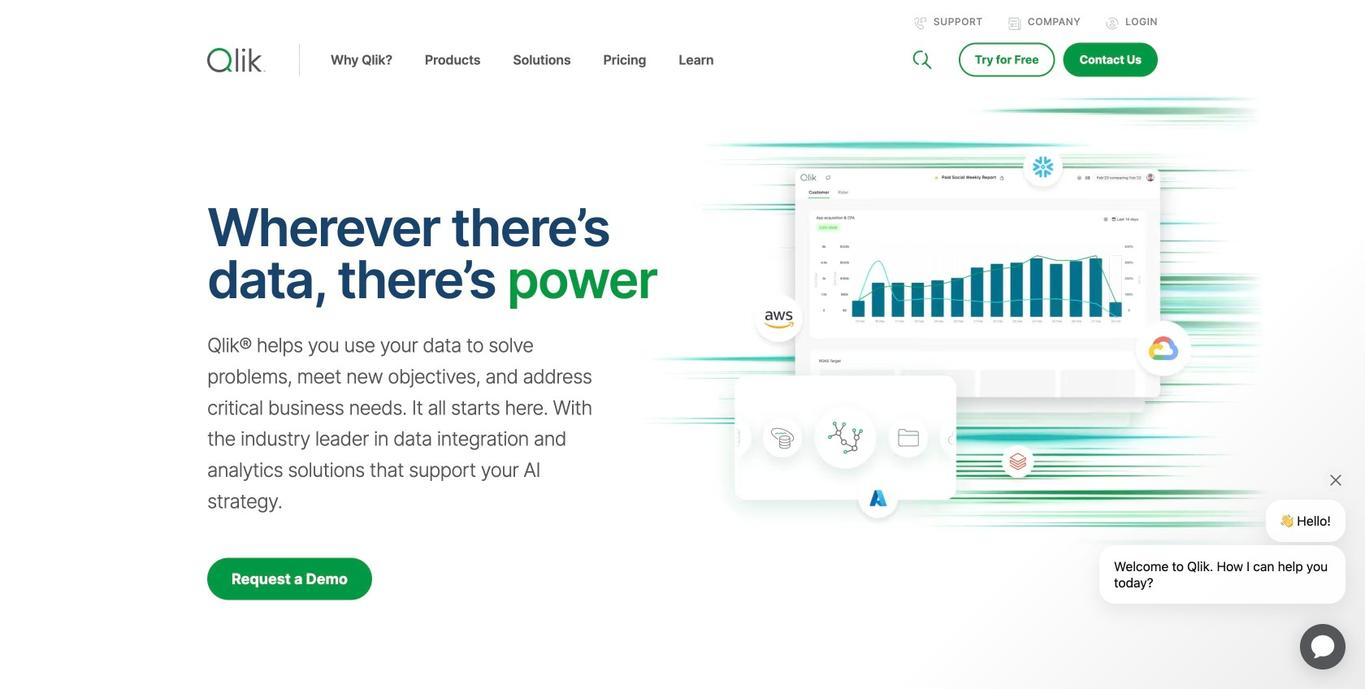 Task type: locate. For each thing, give the bounding box(es) containing it.
application
[[1281, 605, 1366, 689]]

qlik image
[[207, 48, 266, 72]]

login image
[[1107, 17, 1120, 30]]



Task type: describe. For each thing, give the bounding box(es) containing it.
company image
[[1009, 17, 1022, 30]]

support image
[[915, 17, 928, 30]]



